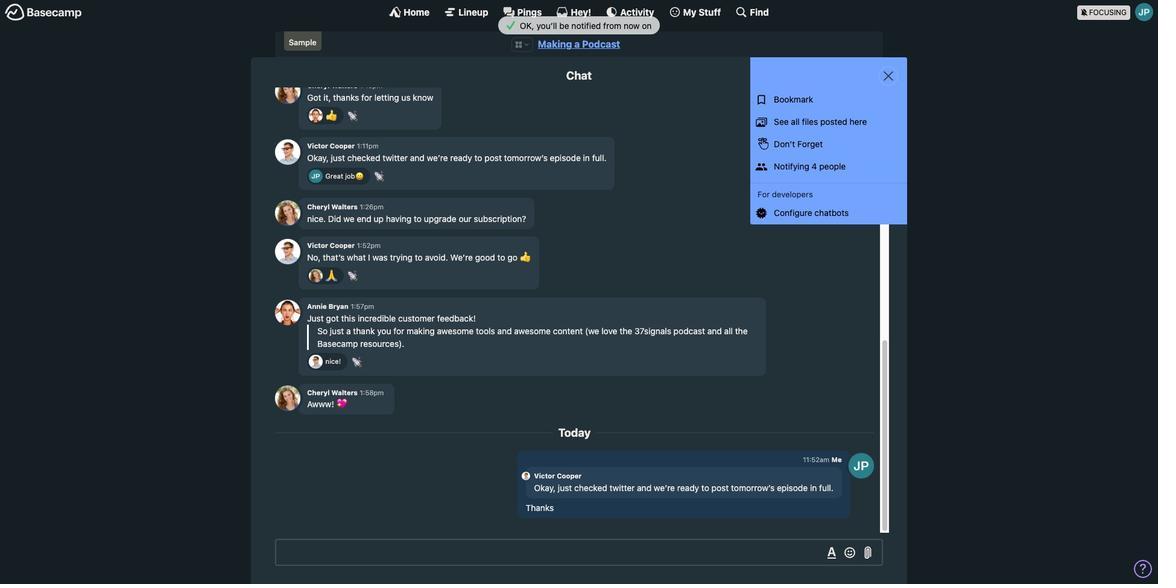 Task type: describe. For each thing, give the bounding box(es) containing it.
cooper inside victor cooper okay, just checked twitter and we're ready to post tomorrow's episode in full.
[[557, 472, 582, 480]]

nice.
[[307, 213, 326, 224]]

to for 1:52pm
[[415, 252, 423, 263]]

cheryl walters image inside 'cheryl w. boosted the chat with '🙏'' element
[[309, 269, 323, 282]]

thanks
[[526, 503, 554, 513]]

and inside victor cooper okay, just checked twitter and we're ready to post tomorrow's episode in full.
[[637, 483, 652, 493]]

annie
[[307, 302, 327, 310]]

victor c. boosted the chat with 'nice!' element
[[307, 353, 348, 370]]

1:52pm element
[[357, 242, 381, 249]]

0 vertical spatial all
[[791, 117, 800, 127]]

our
[[459, 213, 472, 224]]

in inside victor cooper okay, just checked twitter and we're ready to post tomorrow's episode in full.
[[810, 483, 817, 493]]

us
[[401, 92, 411, 102]]

i
[[368, 252, 370, 263]]

tomorrow's inside the victor cooper 1:11pm okay, just checked twitter and we're ready to post tomorrow's episode in full.
[[504, 153, 548, 163]]

episode inside the victor cooper 1:11pm okay, just checked twitter and we're ready to post tomorrow's episode in full.
[[550, 153, 581, 163]]

victor cooper 1:52pm no, that's what i was trying to avoid. we're good to go 👍
[[307, 242, 531, 263]]

chat
[[566, 69, 592, 82]]

podcast
[[582, 39, 620, 49]]

just inside annie bryan 1:57pm just got this incredible customer feedback! so just a thank you for making awesome tools and awesome content             (we love the 37signals podcast and all the basecamp resources).
[[330, 326, 344, 336]]

pings
[[517, 6, 542, 17]]

cooper for 🙏
[[330, 242, 355, 249]]

1:57pm link
[[351, 302, 374, 310]]

see
[[774, 117, 789, 127]]

victor cooper image
[[275, 139, 300, 165]]

cheryl w. boosted the chat with '🙏' element
[[307, 267, 344, 284]]

checked inside victor cooper okay, just checked twitter and we're ready to post tomorrow's episode in full.
[[574, 483, 607, 493]]

37signals
[[635, 326, 671, 336]]

home
[[404, 6, 430, 17]]

home link
[[389, 6, 430, 18]]

1:10pm
[[360, 81, 383, 89]]

got
[[307, 92, 321, 102]]

don't forget
[[774, 139, 823, 149]]

1:11pm link
[[357, 142, 379, 150]]

you
[[377, 326, 391, 336]]

post inside victor cooper okay, just checked twitter and we're ready to post tomorrow's episode in full.
[[712, 483, 729, 493]]

cooper for great job😀
[[330, 142, 355, 150]]

sample element
[[284, 31, 321, 51]]

main element
[[0, 0, 1158, 24]]

james p. boosted the chat with 'great job😀' element
[[307, 168, 370, 185]]

incredible
[[358, 313, 396, 323]]

my stuff button
[[669, 6, 721, 18]]

for inside annie bryan 1:57pm just got this incredible customer feedback! so just a thank you for making awesome tools and awesome content             (we love the 37signals podcast and all the basecamp resources).
[[394, 326, 404, 336]]

victor cooper link
[[534, 471, 582, 481]]

end
[[357, 213, 372, 224]]

bookmark link
[[751, 89, 907, 111]]

making a podcast link
[[538, 39, 620, 49]]

thank
[[353, 326, 375, 336]]

0 vertical spatial victor cooper image
[[275, 239, 300, 264]]

configure
[[774, 208, 812, 218]]

episode inside victor cooper okay, just checked twitter and we're ready to post tomorrow's episode in full.
[[777, 483, 808, 493]]

great job😀
[[326, 172, 364, 180]]

okay, inside victor cooper okay, just checked twitter and we're ready to post tomorrow's episode in full.
[[534, 483, 556, 493]]

we're inside victor cooper okay, just checked twitter and we're ready to post tomorrow's episode in full.
[[654, 483, 675, 493]]

was
[[373, 252, 388, 263]]

for
[[758, 189, 770, 199]]

basecamp
[[317, 338, 358, 349]]

ready inside victor cooper okay, just checked twitter and we're ready to post tomorrow's episode in full.
[[677, 483, 699, 493]]

ready inside the victor cooper 1:11pm okay, just checked twitter and we're ready to post tomorrow's episode in full.
[[450, 153, 472, 163]]

1:11pm element
[[357, 142, 379, 150]]

trying
[[390, 252, 413, 263]]

feedback!
[[437, 313, 476, 323]]

what
[[347, 252, 366, 263]]

to for 1:26pm
[[414, 213, 422, 224]]

got
[[326, 313, 339, 323]]

and inside the victor cooper 1:11pm okay, just checked twitter and we're ready to post tomorrow's episode in full.
[[410, 153, 425, 163]]

1:57pm element
[[351, 302, 374, 310]]

1:26pm
[[360, 203, 384, 211]]

1:57pm
[[351, 302, 374, 310]]

a inside annie bryan 1:57pm just got this incredible customer feedback! so just a thank you for making awesome tools and awesome content             (we love the 37signals podcast and all the basecamp resources).
[[346, 326, 351, 336]]

stuff
[[699, 6, 721, 17]]

breadcrumb element
[[275, 31, 883, 58]]

so
[[317, 326, 328, 336]]

my stuff
[[683, 6, 721, 17]]

know
[[413, 92, 433, 102]]

1 awesome from the left
[[437, 326, 474, 336]]

2 awesome from the left
[[514, 326, 551, 336]]

don't
[[774, 139, 795, 149]]

tools
[[476, 326, 495, 336]]

be
[[560, 20, 569, 31]]

victor cooper 1:11pm okay, just checked twitter and we're ready to post tomorrow's episode in full.
[[307, 142, 607, 163]]

activity link
[[606, 6, 654, 18]]

1:58pm link
[[360, 388, 384, 396]]

that's
[[323, 252, 345, 263]]

files
[[802, 117, 818, 127]]

victor cooper image inside 'victor c. boosted the chat with 'nice!'' element
[[309, 355, 323, 369]]

sample
[[289, 37, 317, 47]]

now
[[624, 20, 640, 31]]

walters for we
[[332, 203, 358, 211]]

👍 inside victor cooper 1:52pm no, that's what i was trying to avoid. we're good to go 👍
[[520, 252, 531, 263]]

cheryl walters image for awww! 💖
[[275, 386, 300, 411]]

walters for thanks
[[332, 81, 358, 89]]

it,
[[324, 92, 331, 102]]

(we
[[585, 326, 599, 336]]

we're
[[450, 252, 473, 263]]

2 horizontal spatial victor cooper image
[[522, 472, 530, 480]]

1:58pm element
[[360, 388, 384, 396]]

1 vertical spatial james peterson image
[[849, 453, 874, 478]]

avoid.
[[425, 252, 448, 263]]

configure chatbots
[[774, 208, 849, 218]]

🙏
[[326, 270, 337, 281]]

11:52am
[[803, 456, 830, 464]]

1:26pm link
[[360, 203, 384, 211]]

awww!
[[307, 399, 334, 409]]

notifying       4 people
[[774, 161, 846, 171]]

ok,
[[520, 20, 534, 31]]

you'll
[[537, 20, 557, 31]]



Task type: locate. For each thing, give the bounding box(es) containing it.
0 vertical spatial okay,
[[307, 153, 329, 163]]

2 vertical spatial walters
[[332, 388, 358, 396]]

0 horizontal spatial a
[[346, 326, 351, 336]]

1 vertical spatial ready
[[677, 483, 699, 493]]

walters inside cheryl walters 1:58pm awww! 💖
[[332, 388, 358, 396]]

annie bryan image down got
[[309, 109, 323, 122]]

notifying
[[774, 161, 810, 171]]

0 vertical spatial we're
[[427, 153, 448, 163]]

0 vertical spatial 👍
[[326, 110, 337, 120]]

0 horizontal spatial awesome
[[437, 326, 474, 336]]

1 cheryl from the top
[[307, 81, 330, 89]]

2 vertical spatial victor
[[534, 472, 555, 480]]

annie bryan 1:57pm just got this incredible customer feedback! so just a thank you for making awesome tools and awesome content             (we love the 37signals podcast and all the basecamp resources).
[[307, 302, 748, 349]]

None text field
[[275, 539, 883, 566]]

cheryl walters image
[[275, 200, 300, 225]]

cooper up that's in the left of the page
[[330, 242, 355, 249]]

ready
[[450, 153, 472, 163], [677, 483, 699, 493]]

victor up no,
[[307, 242, 328, 249]]

1:10pm element
[[360, 81, 383, 89]]

on
[[642, 20, 652, 31]]

thanks
[[333, 92, 359, 102]]

resources).
[[360, 338, 404, 349]]

1 vertical spatial in
[[810, 483, 817, 493]]

post inside the victor cooper 1:11pm okay, just checked twitter and we're ready to post tomorrow's episode in full.
[[485, 153, 502, 163]]

we're inside the victor cooper 1:11pm okay, just checked twitter and we're ready to post tomorrow's episode in full.
[[427, 153, 448, 163]]

0 horizontal spatial full.
[[592, 153, 607, 163]]

1 vertical spatial post
[[712, 483, 729, 493]]

3 cheryl from the top
[[307, 388, 330, 396]]

0 horizontal spatial all
[[724, 326, 733, 336]]

0 horizontal spatial for
[[361, 92, 372, 102]]

👍
[[326, 110, 337, 120], [520, 252, 531, 263]]

annie bryan image inside annie b. boosted the chat with '👍' element
[[309, 109, 323, 122]]

annie bryan image
[[309, 109, 323, 122], [275, 300, 300, 325]]

a down this
[[346, 326, 351, 336]]

1:58pm
[[360, 388, 384, 396]]

see all files posted here
[[774, 117, 867, 127]]

victor right victor cooper icon
[[307, 142, 328, 150]]

0 vertical spatial for
[[361, 92, 372, 102]]

see all files posted here link
[[751, 111, 907, 133]]

all inside annie bryan 1:57pm just got this incredible customer feedback! so just a thank you for making awesome tools and awesome content             (we love the 37signals podcast and all the basecamp resources).
[[724, 326, 733, 336]]

subscription?
[[474, 213, 526, 224]]

cooper inside victor cooper 1:52pm no, that's what i was trying to avoid. we're good to go 👍
[[330, 242, 355, 249]]

victor up thanks
[[534, 472, 555, 480]]

for developers
[[758, 189, 813, 199]]

1 vertical spatial just
[[330, 326, 344, 336]]

11:52am element
[[803, 456, 830, 464]]

1 horizontal spatial a
[[574, 39, 580, 49]]

we
[[344, 213, 355, 224]]

walters inside cheryl walters 1:10pm got it, thanks for letting us know
[[332, 81, 358, 89]]

all right podcast
[[724, 326, 733, 336]]

2 vertical spatial cooper
[[557, 472, 582, 480]]

1 vertical spatial walters
[[332, 203, 358, 211]]

1 vertical spatial 👍
[[520, 252, 531, 263]]

1 vertical spatial full.
[[819, 483, 834, 493]]

0 vertical spatial in
[[583, 153, 590, 163]]

1 vertical spatial episode
[[777, 483, 808, 493]]

👍 down it,
[[326, 110, 337, 120]]

annie bryan image left the just
[[275, 300, 300, 325]]

2 walters from the top
[[332, 203, 358, 211]]

cheryl walters image left got
[[275, 79, 300, 104]]

great
[[326, 172, 343, 180]]

just inside the victor cooper 1:11pm okay, just checked twitter and we're ready to post tomorrow's episode in full.
[[331, 153, 345, 163]]

1 horizontal spatial james peterson image
[[849, 453, 874, 478]]

job😀
[[345, 172, 364, 180]]

0 horizontal spatial 👍
[[326, 110, 337, 120]]

0 horizontal spatial we're
[[427, 153, 448, 163]]

1 vertical spatial tomorrow's
[[731, 483, 775, 493]]

1 vertical spatial cooper
[[330, 242, 355, 249]]

to inside the victor cooper 1:11pm okay, just checked twitter and we're ready to post tomorrow's episode in full.
[[475, 153, 482, 163]]

cheryl inside cheryl walters 1:26pm nice. did we end up having to upgrade our subscription?
[[307, 203, 330, 211]]

having
[[386, 213, 412, 224]]

cooper down today
[[557, 472, 582, 480]]

notifying       4 people link
[[751, 156, 907, 178]]

to inside cheryl walters 1:26pm nice. did we end up having to upgrade our subscription?
[[414, 213, 422, 224]]

forget
[[798, 139, 823, 149]]

11:52am link
[[803, 456, 830, 464]]

just
[[331, 153, 345, 163], [330, 326, 344, 336], [558, 483, 572, 493]]

a down the ok, you'll be notified from now on alert
[[574, 39, 580, 49]]

twitter
[[383, 153, 408, 163], [610, 483, 635, 493]]

checked down victor cooper link
[[574, 483, 607, 493]]

1:11pm
[[357, 142, 379, 150]]

1 horizontal spatial tomorrow's
[[731, 483, 775, 493]]

2 vertical spatial just
[[558, 483, 572, 493]]

james peterson image
[[1135, 3, 1154, 21]]

for down 1:10pm
[[361, 92, 372, 102]]

1 horizontal spatial ready
[[677, 483, 699, 493]]

1 horizontal spatial full.
[[819, 483, 834, 493]]

don't forget link
[[751, 133, 907, 156]]

1 horizontal spatial 👍
[[520, 252, 531, 263]]

0 vertical spatial a
[[574, 39, 580, 49]]

walters inside cheryl walters 1:26pm nice. did we end up having to upgrade our subscription?
[[332, 203, 358, 211]]

0 horizontal spatial in
[[583, 153, 590, 163]]

1 vertical spatial we're
[[654, 483, 675, 493]]

annie b. boosted the chat with '👍' element
[[307, 107, 344, 124]]

tomorrow's
[[504, 153, 548, 163], [731, 483, 775, 493]]

cooper inside the victor cooper 1:11pm okay, just checked twitter and we're ready to post tomorrow's episode in full.
[[330, 142, 355, 150]]

1 horizontal spatial we're
[[654, 483, 675, 493]]

to
[[475, 153, 482, 163], [414, 213, 422, 224], [415, 252, 423, 263], [498, 252, 505, 263], [702, 483, 709, 493]]

1 horizontal spatial post
[[712, 483, 729, 493]]

victor for great job😀
[[307, 142, 328, 150]]

hey!
[[571, 6, 591, 17]]

james peterson image
[[309, 169, 323, 183], [849, 453, 874, 478]]

victor inside victor cooper 1:52pm no, that's what i was trying to avoid. we're good to go 👍
[[307, 242, 328, 249]]

just up basecamp
[[330, 326, 344, 336]]

0 vertical spatial full.
[[592, 153, 607, 163]]

1 horizontal spatial twitter
[[610, 483, 635, 493]]

0 horizontal spatial okay,
[[307, 153, 329, 163]]

2 the from the left
[[735, 326, 748, 336]]

just down victor cooper link
[[558, 483, 572, 493]]

making
[[407, 326, 435, 336]]

content
[[553, 326, 583, 336]]

cheryl for awww!
[[307, 388, 330, 396]]

letting
[[375, 92, 399, 102]]

1 walters from the top
[[332, 81, 358, 89]]

victor cooper okay, just checked twitter and we're ready to post tomorrow's episode in full.
[[534, 472, 834, 493]]

1 vertical spatial victor cooper image
[[309, 355, 323, 369]]

cooper left 1:11pm link
[[330, 142, 355, 150]]

0 horizontal spatial episode
[[550, 153, 581, 163]]

cheryl up awww!
[[307, 388, 330, 396]]

0 horizontal spatial annie bryan image
[[275, 300, 300, 325]]

cheryl walters 1:26pm nice. did we end up having to upgrade our subscription?
[[307, 203, 526, 224]]

0 vertical spatial checked
[[347, 153, 380, 163]]

cheryl walters 1:58pm awww! 💖
[[307, 388, 384, 409]]

0 horizontal spatial ready
[[450, 153, 472, 163]]

victor for 🙏
[[307, 242, 328, 249]]

twitter inside the victor cooper 1:11pm okay, just checked twitter and we're ready to post tomorrow's episode in full.
[[383, 153, 408, 163]]

chatbots
[[815, 208, 849, 218]]

cheryl up nice.
[[307, 203, 330, 211]]

podcast
[[674, 326, 705, 336]]

2 vertical spatial cheryl walters image
[[275, 386, 300, 411]]

0 vertical spatial episode
[[550, 153, 581, 163]]

0 vertical spatial post
[[485, 153, 502, 163]]

notified
[[572, 20, 601, 31]]

okay, down victor cooper link
[[534, 483, 556, 493]]

just
[[307, 313, 324, 323]]

james peterson image inside james p. boosted the chat with 'great job😀' element
[[309, 169, 323, 183]]

for inside cheryl walters 1:10pm got it, thanks for letting us know
[[361, 92, 372, 102]]

cheryl walters image
[[275, 79, 300, 104], [309, 269, 323, 282], [275, 386, 300, 411]]

okay, inside the victor cooper 1:11pm okay, just checked twitter and we're ready to post tomorrow's episode in full.
[[307, 153, 329, 163]]

1 horizontal spatial annie bryan image
[[309, 109, 323, 122]]

1 vertical spatial cheryl
[[307, 203, 330, 211]]

cheryl walters image for got it, thanks for letting us know
[[275, 79, 300, 104]]

victor cooper image left nice!
[[309, 355, 323, 369]]

nice!
[[326, 357, 341, 365]]

love
[[602, 326, 618, 336]]

0 horizontal spatial twitter
[[383, 153, 408, 163]]

cheryl walters image left awww!
[[275, 386, 300, 411]]

checked inside the victor cooper 1:11pm okay, just checked twitter and we're ready to post tomorrow's episode in full.
[[347, 153, 380, 163]]

the right podcast
[[735, 326, 748, 336]]

a
[[574, 39, 580, 49], [346, 326, 351, 336]]

1 vertical spatial checked
[[574, 483, 607, 493]]

1 vertical spatial all
[[724, 326, 733, 336]]

cheryl walters image left the 🙏
[[309, 269, 323, 282]]

1 horizontal spatial awesome
[[514, 326, 551, 336]]

0 horizontal spatial james peterson image
[[309, 169, 323, 183]]

my
[[683, 6, 697, 17]]

and
[[410, 153, 425, 163], [497, 326, 512, 336], [708, 326, 722, 336], [637, 483, 652, 493]]

awesome
[[437, 326, 474, 336], [514, 326, 551, 336]]

1 horizontal spatial victor cooper image
[[309, 355, 323, 369]]

walters up 💖
[[332, 388, 358, 396]]

just up great
[[331, 153, 345, 163]]

to for okay,
[[702, 483, 709, 493]]

post
[[485, 153, 502, 163], [712, 483, 729, 493]]

okay, up great
[[307, 153, 329, 163]]

all
[[791, 117, 800, 127], [724, 326, 733, 336]]

0 horizontal spatial victor cooper image
[[275, 239, 300, 264]]

just inside victor cooper okay, just checked twitter and we're ready to post tomorrow's episode in full.
[[558, 483, 572, 493]]

0 vertical spatial just
[[331, 153, 345, 163]]

0 horizontal spatial checked
[[347, 153, 380, 163]]

cheryl for nice.
[[307, 203, 330, 211]]

find
[[750, 6, 769, 17]]

from
[[603, 20, 622, 31]]

the right love
[[620, 326, 632, 336]]

james peterson image right 11:52am element
[[849, 453, 874, 478]]

did
[[328, 213, 341, 224]]

walters up thanks
[[332, 81, 358, 89]]

1 vertical spatial annie bryan image
[[275, 300, 300, 325]]

victor cooper image left no,
[[275, 239, 300, 264]]

1 vertical spatial victor
[[307, 242, 328, 249]]

3 walters from the top
[[332, 388, 358, 396]]

2 cheryl from the top
[[307, 203, 330, 211]]

cheryl up got
[[307, 81, 330, 89]]

0 vertical spatial victor
[[307, 142, 328, 150]]

1 vertical spatial a
[[346, 326, 351, 336]]

this
[[341, 313, 355, 323]]

1 vertical spatial cheryl walters image
[[309, 269, 323, 282]]

awesome left content
[[514, 326, 551, 336]]

for right you at left bottom
[[394, 326, 404, 336]]

0 vertical spatial tomorrow's
[[504, 153, 548, 163]]

checked down 1:11pm link
[[347, 153, 380, 163]]

cheryl inside cheryl walters 1:58pm awww! 💖
[[307, 388, 330, 396]]

1 horizontal spatial okay,
[[534, 483, 556, 493]]

activity
[[620, 6, 654, 17]]

victor inside the victor cooper 1:11pm okay, just checked twitter and we're ready to post tomorrow's episode in full.
[[307, 142, 328, 150]]

james peterson image left great
[[309, 169, 323, 183]]

1:52pm
[[357, 242, 381, 249]]

to inside victor cooper okay, just checked twitter and we're ready to post tomorrow's episode in full.
[[702, 483, 709, 493]]

in inside the victor cooper 1:11pm okay, just checked twitter and we're ready to post tomorrow's episode in full.
[[583, 153, 590, 163]]

in
[[583, 153, 590, 163], [810, 483, 817, 493]]

upgrade
[[424, 213, 457, 224]]

go
[[508, 252, 518, 263]]

0 horizontal spatial the
[[620, 326, 632, 336]]

0 vertical spatial annie bryan image
[[309, 109, 323, 122]]

1 horizontal spatial in
[[810, 483, 817, 493]]

0 horizontal spatial tomorrow's
[[504, 153, 548, 163]]

today
[[558, 426, 591, 439]]

1 horizontal spatial the
[[735, 326, 748, 336]]

1 horizontal spatial all
[[791, 117, 800, 127]]

configure chatbots link
[[751, 202, 907, 224]]

victor cooper image left victor cooper link
[[522, 472, 530, 480]]

bookmark
[[774, 94, 813, 105]]

find button
[[736, 6, 769, 18]]

victor cooper image
[[275, 239, 300, 264], [309, 355, 323, 369], [522, 472, 530, 480]]

0 vertical spatial ready
[[450, 153, 472, 163]]

0 horizontal spatial post
[[485, 153, 502, 163]]

walters up we
[[332, 203, 358, 211]]

0 vertical spatial twitter
[[383, 153, 408, 163]]

👍 right go
[[520, 252, 531, 263]]

1 the from the left
[[620, 326, 632, 336]]

no,
[[307, 252, 321, 263]]

1:26pm element
[[360, 203, 384, 211]]

hey! button
[[557, 6, 591, 18]]

making a podcast
[[538, 39, 620, 49]]

twitter inside victor cooper okay, just checked twitter and we're ready to post tomorrow's episode in full.
[[610, 483, 635, 493]]

bryan
[[329, 302, 349, 310]]

walters
[[332, 81, 358, 89], [332, 203, 358, 211], [332, 388, 358, 396]]

switch accounts image
[[5, 3, 82, 22]]

0 vertical spatial james peterson image
[[309, 169, 323, 183]]

pings button
[[503, 6, 542, 18]]

cheryl for got
[[307, 81, 330, 89]]

0 vertical spatial walters
[[332, 81, 358, 89]]

full.
[[592, 153, 607, 163], [819, 483, 834, 493]]

ok, you'll be notified from now on alert
[[0, 16, 1158, 35]]

0 vertical spatial cheryl
[[307, 81, 330, 89]]

2 vertical spatial cheryl
[[307, 388, 330, 396]]

4
[[812, 161, 817, 171]]

cheryl walters 1:10pm got it, thanks for letting us know
[[307, 81, 433, 102]]

all right see
[[791, 117, 800, 127]]

2 vertical spatial victor cooper image
[[522, 472, 530, 480]]

focusing
[[1089, 8, 1127, 17]]

posted
[[821, 117, 848, 127]]

1 horizontal spatial for
[[394, 326, 404, 336]]

cheryl inside cheryl walters 1:10pm got it, thanks for letting us know
[[307, 81, 330, 89]]

full. inside the victor cooper 1:11pm okay, just checked twitter and we're ready to post tomorrow's episode in full.
[[592, 153, 607, 163]]

0 vertical spatial cooper
[[330, 142, 355, 150]]

developers
[[772, 189, 813, 199]]

1 vertical spatial for
[[394, 326, 404, 336]]

1 horizontal spatial checked
[[574, 483, 607, 493]]

1:52pm link
[[357, 242, 381, 249]]

1 vertical spatial twitter
[[610, 483, 635, 493]]

making
[[538, 39, 572, 49]]

1 horizontal spatial episode
[[777, 483, 808, 493]]

awesome down feedback!
[[437, 326, 474, 336]]

1 vertical spatial okay,
[[534, 483, 556, 493]]

up
[[374, 213, 384, 224]]

episode
[[550, 153, 581, 163], [777, 483, 808, 493]]

full. inside victor cooper okay, just checked twitter and we're ready to post tomorrow's episode in full.
[[819, 483, 834, 493]]

tomorrow's inside victor cooper okay, just checked twitter and we're ready to post tomorrow's episode in full.
[[731, 483, 775, 493]]

victor inside victor cooper okay, just checked twitter and we're ready to post tomorrow's episode in full.
[[534, 472, 555, 480]]

0 vertical spatial cheryl walters image
[[275, 79, 300, 104]]



Task type: vqa. For each thing, say whether or not it's contained in the screenshot.


